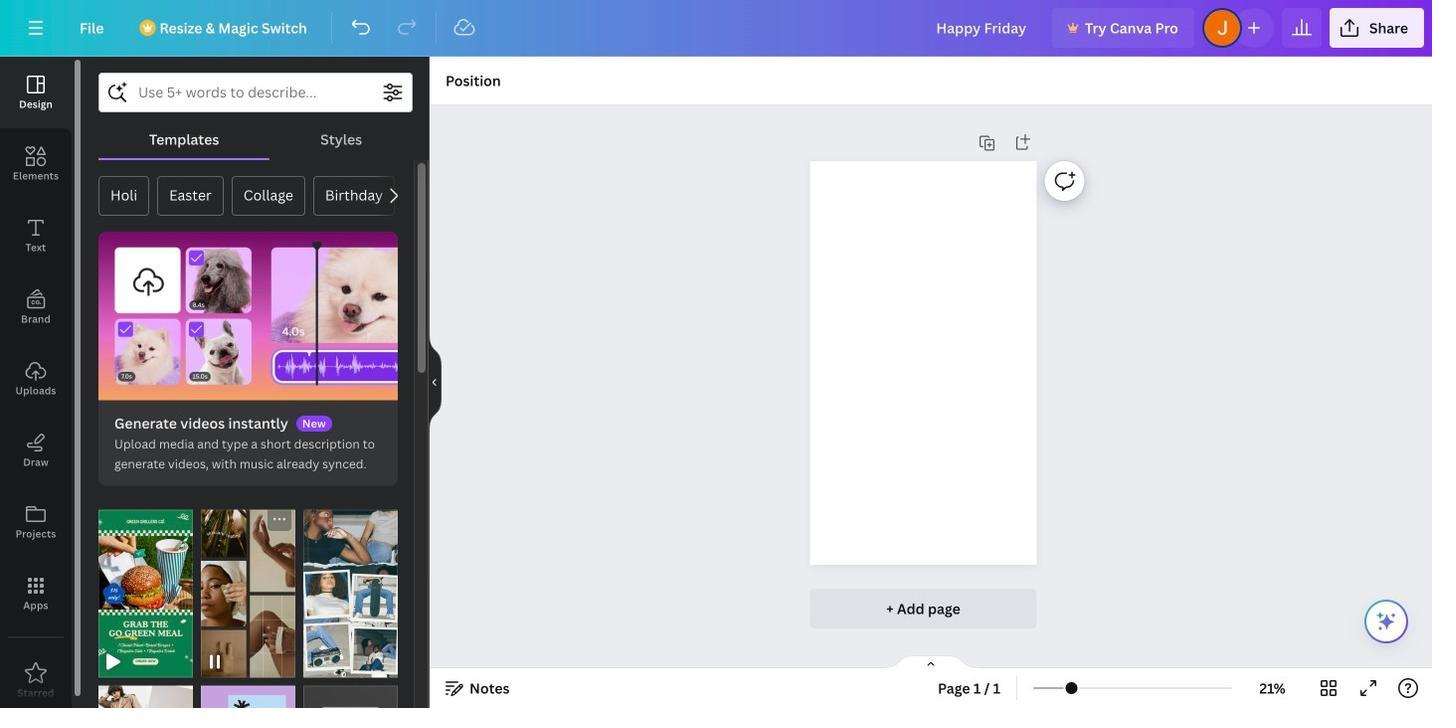 Task type: vqa. For each thing, say whether or not it's contained in the screenshot.
New Year Greeting Instagram Story in Lavender Black Sky Blue Scribbles And Doodles Style group
yes



Task type: describe. For each thing, give the bounding box(es) containing it.
Design title text field
[[920, 8, 1044, 48]]

main menu bar
[[0, 0, 1432, 57]]

blue grey white vintage photo collage instagram story image
[[303, 510, 398, 678]]

new year greeting instagram story in lavender black sky blue scribbles and doodles style image
[[201, 685, 295, 708]]

hide image
[[429, 335, 442, 430]]

beige aesthetic fashion moodboard photo collage instagram story group
[[98, 674, 193, 708]]

neutral photo collage beauty skincare routine animated your story group
[[201, 510, 295, 678]]

show pages image
[[883, 654, 979, 670]]

blue grey white vintage photo collage instagram story group
[[303, 510, 398, 678]]



Task type: locate. For each thing, give the bounding box(es) containing it.
side panel tab list
[[0, 57, 72, 708]]

Zoom button
[[1240, 672, 1305, 704]]

canva assistant image
[[1374, 610, 1398, 633]]

beige aesthetic fashion moodboard photo collage instagram story image
[[98, 685, 193, 708]]

food & restaurant promo instagram story in green yellow bold nostalgia style group
[[98, 510, 193, 678]]

new year greeting instagram story in lavender black sky blue scribbles and doodles style group
[[201, 674, 295, 708]]

Use 5+ words to describe... search field
[[138, 74, 373, 111]]

magic video example usage image
[[98, 232, 398, 400]]

gray minimalist travel memories video your story group
[[303, 674, 398, 708]]



